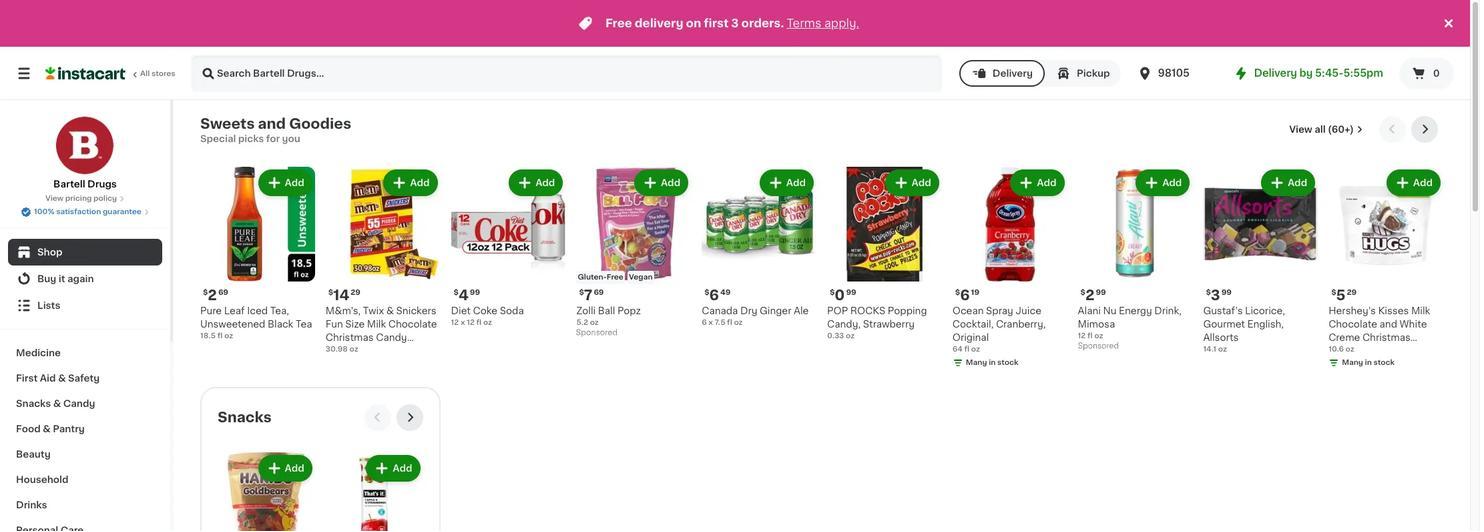 Task type: locate. For each thing, give the bounding box(es) containing it.
pantry
[[53, 425, 85, 434]]

$ inside $ 6 49
[[705, 289, 710, 296]]

add button
[[260, 171, 311, 195], [385, 171, 437, 195], [510, 171, 562, 195], [636, 171, 687, 195], [761, 171, 813, 195], [887, 171, 938, 195], [1012, 171, 1064, 195], [1137, 171, 1189, 195], [1263, 171, 1315, 195], [1388, 171, 1440, 195], [260, 457, 311, 481], [368, 457, 419, 481]]

2 in from the left
[[1365, 359, 1372, 367]]

0 vertical spatial 3
[[732, 18, 739, 29]]

1 vertical spatial snacks
[[218, 411, 272, 425]]

aid
[[40, 374, 56, 383]]

fl right 7.5
[[727, 319, 732, 326]]

19
[[971, 289, 980, 296]]

in for 6
[[989, 359, 996, 367]]

5:55pm
[[1344, 68, 1384, 78]]

in down the 'hershey's kisses milk chocolate and white creme christmas candy'
[[1365, 359, 1372, 367]]

$ up pure
[[203, 289, 208, 296]]

licorice,
[[1246, 306, 1286, 316]]

allsorts
[[1204, 333, 1239, 342]]

0 horizontal spatial 29
[[351, 289, 361, 296]]

2 chocolate from the left
[[1329, 320, 1378, 329]]

2 2 from the left
[[1086, 288, 1095, 302]]

household
[[16, 476, 69, 485]]

1 vertical spatial sponsored badge image
[[1078, 343, 1119, 350]]

shop
[[37, 248, 62, 257]]

view left all at the top
[[1290, 125, 1313, 134]]

ocean spray juice cocktail, cranberry, original 64 fl oz
[[953, 306, 1046, 353]]

1 horizontal spatial christmas
[[1363, 333, 1411, 342]]

29 for 5
[[1347, 289, 1357, 296]]

sponsored badge image down 5.2
[[577, 329, 617, 337]]

many in stock for 6
[[966, 359, 1019, 367]]

2 $ from the left
[[328, 289, 333, 296]]

oz down allsorts
[[1219, 346, 1227, 353]]

delivery for delivery by 5:45-5:55pm
[[1255, 68, 1298, 78]]

1 vertical spatial and
[[1380, 320, 1398, 329]]

spray
[[986, 306, 1014, 316]]

69 inside $ 7 69
[[594, 289, 604, 296]]

99 up pop
[[846, 289, 857, 296]]

6 for ocean spray juice cocktail, cranberry, original
[[960, 288, 970, 302]]

29
[[351, 289, 361, 296], [1347, 289, 1357, 296]]

99 inside $ 3 99
[[1222, 289, 1232, 296]]

0 horizontal spatial 6
[[702, 319, 707, 326]]

2 stock from the left
[[1374, 359, 1395, 367]]

3 inside limited time offer "region"
[[732, 18, 739, 29]]

oz inside 'pop rocks popping candy, strawberry 0.33 oz'
[[846, 332, 855, 340]]

1 chocolate from the left
[[389, 320, 437, 329]]

1 vertical spatial 3
[[1211, 288, 1221, 302]]

2 for pure
[[208, 288, 217, 302]]

fl right 18.5
[[218, 332, 223, 340]]

fl right the 64 on the right of page
[[965, 346, 970, 353]]

oz down "mimosa" on the right
[[1095, 332, 1104, 340]]

1 christmas from the left
[[326, 333, 374, 342]]

2 horizontal spatial 12
[[1078, 332, 1086, 340]]

product group containing 0
[[827, 167, 942, 342]]

10 $ from the left
[[1332, 289, 1337, 296]]

on
[[686, 18, 702, 29]]

69 for 2
[[218, 289, 228, 296]]

2 for alani
[[1086, 288, 1095, 302]]

fl inside diet coke soda 12 x 12 fl oz
[[477, 319, 482, 326]]

1 horizontal spatial many
[[1343, 359, 1364, 367]]

& right food
[[43, 425, 51, 434]]

& right aid on the bottom of the page
[[58, 374, 66, 383]]

0 inside product "group"
[[835, 288, 845, 302]]

$ up hershey's
[[1332, 289, 1337, 296]]

9 $ from the left
[[705, 289, 710, 296]]

snacks link
[[218, 410, 272, 426]]

4 99 from the left
[[1222, 289, 1232, 296]]

product group
[[200, 167, 315, 342], [326, 167, 441, 356], [451, 167, 566, 328], [577, 167, 691, 340], [702, 167, 817, 328], [827, 167, 942, 342], [953, 167, 1068, 371], [1078, 167, 1193, 354], [1204, 167, 1319, 355], [1329, 167, 1444, 371], [218, 453, 315, 532], [326, 453, 423, 532]]

$ inside $ 6 19
[[956, 289, 960, 296]]

2 x from the left
[[709, 319, 713, 326]]

0 vertical spatial sponsored badge image
[[577, 329, 617, 337]]

6 inside canada dry ginger ale 6 x 7.5 fl oz
[[702, 319, 707, 326]]

oz down 'candy,'
[[846, 332, 855, 340]]

7 $ from the left
[[1081, 289, 1086, 296]]

6 left 19
[[960, 288, 970, 302]]

oz down original
[[972, 346, 980, 353]]

candy down safety on the bottom left of the page
[[63, 399, 95, 409]]

x left 7.5
[[709, 319, 713, 326]]

by
[[1300, 68, 1313, 78]]

1 horizontal spatial chocolate
[[1329, 320, 1378, 329]]

18.5
[[200, 332, 216, 340]]

0 horizontal spatial x
[[461, 319, 465, 326]]

$ inside $ 5 29
[[1332, 289, 1337, 296]]

6 left 7.5
[[702, 319, 707, 326]]

first
[[704, 18, 729, 29]]

delivery button
[[960, 60, 1045, 87]]

pop rocks popping candy, strawberry 0.33 oz
[[827, 306, 927, 340]]

2 99 from the left
[[846, 289, 857, 296]]

2
[[208, 288, 217, 302], [1086, 288, 1095, 302]]

popping
[[888, 306, 927, 316]]

1 69 from the left
[[218, 289, 228, 296]]

delivery for delivery
[[993, 69, 1033, 78]]

many down the 10.6 oz
[[1343, 359, 1364, 367]]

oz down unsweetened
[[224, 332, 233, 340]]

drinks link
[[8, 493, 162, 518]]

99 up the gustaf's
[[1222, 289, 1232, 296]]

0 horizontal spatial christmas
[[326, 333, 374, 342]]

$ left 19
[[956, 289, 960, 296]]

29 inside $ 5 29
[[1347, 289, 1357, 296]]

1 vertical spatial free
[[607, 274, 624, 281]]

oz down dry
[[734, 319, 743, 326]]

view pricing policy link
[[45, 194, 125, 204]]

$ left 49
[[705, 289, 710, 296]]

bartell drugs logo image
[[56, 116, 115, 175]]

0 horizontal spatial chocolate
[[389, 320, 437, 329]]

guarantee
[[103, 208, 142, 216]]

m&m's,
[[326, 306, 361, 316]]

1 horizontal spatial milk
[[1412, 306, 1431, 316]]

fl inside ocean spray juice cocktail, cranberry, original 64 fl oz
[[965, 346, 970, 353]]

0 horizontal spatial many
[[966, 359, 987, 367]]

christmas inside the 'hershey's kisses milk chocolate and white creme christmas candy'
[[1363, 333, 1411, 342]]

1 $ from the left
[[203, 289, 208, 296]]

1 horizontal spatial in
[[1365, 359, 1372, 367]]

delivery by 5:45-5:55pm
[[1255, 68, 1384, 78]]

candy inside the 'hershey's kisses milk chocolate and white creme christmas candy'
[[1329, 347, 1360, 356]]

3 right the first
[[732, 18, 739, 29]]

99 inside $ 0 99
[[846, 289, 857, 296]]

and down kisses
[[1380, 320, 1398, 329]]

0 vertical spatial milk
[[1412, 306, 1431, 316]]

None search field
[[191, 55, 942, 92]]

product group containing 3
[[1204, 167, 1319, 355]]

99 for 2
[[1096, 289, 1107, 296]]

1 many from the left
[[966, 359, 987, 367]]

gluten-
[[578, 274, 607, 281]]

christmas inside m&m's, twix & snickers fun size milk chocolate christmas candy assortment bulk candy
[[326, 333, 374, 342]]

fun
[[326, 320, 343, 329]]

1 vertical spatial 0
[[835, 288, 845, 302]]

1 2 from the left
[[208, 288, 217, 302]]

2 many in stock from the left
[[1343, 359, 1395, 367]]

5 $ from the left
[[830, 289, 835, 296]]

10.6 oz
[[1329, 346, 1355, 353]]

0 vertical spatial and
[[258, 117, 286, 131]]

drugs
[[88, 180, 117, 189]]

4 $ from the left
[[579, 289, 584, 296]]

and inside sweets and goodies special picks for you
[[258, 117, 286, 131]]

many down original
[[966, 359, 987, 367]]

0 inside "button"
[[1434, 69, 1440, 78]]

$ inside $ 3 99
[[1206, 289, 1211, 296]]

oz right 5.2
[[590, 319, 599, 326]]

fl inside canada dry ginger ale 6 x 7.5 fl oz
[[727, 319, 732, 326]]

$ inside $ 0 99
[[830, 289, 835, 296]]

99 up nu
[[1096, 289, 1107, 296]]

oz inside ocean spray juice cocktail, cranberry, original 64 fl oz
[[972, 346, 980, 353]]

$ for $ 2 69
[[203, 289, 208, 296]]

limited time offer region
[[0, 0, 1441, 47]]

2 horizontal spatial 6
[[960, 288, 970, 302]]

1 horizontal spatial 2
[[1086, 288, 1095, 302]]

1 horizontal spatial delivery
[[1255, 68, 1298, 78]]

8 $ from the left
[[1206, 289, 1211, 296]]

free left vegan
[[607, 274, 624, 281]]

98105 button
[[1137, 55, 1217, 92]]

0 horizontal spatial 3
[[732, 18, 739, 29]]

x inside diet coke soda 12 x 12 fl oz
[[461, 319, 465, 326]]

free left the "delivery" in the left top of the page
[[606, 18, 632, 29]]

69 right 7
[[594, 289, 604, 296]]

2 christmas from the left
[[1363, 333, 1411, 342]]

chocolate inside the 'hershey's kisses milk chocolate and white creme christmas candy'
[[1329, 320, 1378, 329]]

1 horizontal spatial 12
[[467, 319, 475, 326]]

kisses
[[1379, 306, 1409, 316]]

item carousel region
[[200, 116, 1444, 377]]

0 vertical spatial 0
[[1434, 69, 1440, 78]]

2 many from the left
[[1343, 359, 1364, 367]]

$ for $ 7 69
[[579, 289, 584, 296]]

safety
[[68, 374, 100, 383]]

1 horizontal spatial view
[[1290, 125, 1313, 134]]

3 $ from the left
[[454, 289, 459, 296]]

many for 5
[[1343, 359, 1364, 367]]

stock down ocean spray juice cocktail, cranberry, original 64 fl oz
[[998, 359, 1019, 367]]

1 horizontal spatial and
[[1380, 320, 1398, 329]]

$ 2 69
[[203, 288, 228, 302]]

29 right 5 at bottom right
[[1347, 289, 1357, 296]]

oz inside alani nu energy drink, mimosa 12 fl oz
[[1095, 332, 1104, 340]]

bartell drugs
[[53, 180, 117, 189]]

$ up the m&m's,
[[328, 289, 333, 296]]

bartell drugs link
[[53, 116, 117, 191]]

0 vertical spatial free
[[606, 18, 632, 29]]

x down diet
[[461, 319, 465, 326]]

0 horizontal spatial many in stock
[[966, 359, 1019, 367]]

fl down coke in the bottom of the page
[[477, 319, 482, 326]]

christmas up the assortment
[[326, 333, 374, 342]]

1 horizontal spatial stock
[[1374, 359, 1395, 367]]

$ 14 29
[[328, 288, 361, 302]]

1 horizontal spatial sponsored badge image
[[1078, 343, 1119, 350]]

and up for
[[258, 117, 286, 131]]

ale
[[794, 306, 809, 316]]

29 right 14 at the left bottom of the page
[[351, 289, 361, 296]]

stock down the 'hershey's kisses milk chocolate and white creme christmas candy'
[[1374, 359, 1395, 367]]

ginger
[[760, 306, 792, 316]]

69 up leaf
[[218, 289, 228, 296]]

$ 0 99
[[830, 288, 857, 302]]

orders.
[[742, 18, 784, 29]]

2 up alani
[[1086, 288, 1095, 302]]

bartell
[[53, 180, 85, 189]]

0 vertical spatial view
[[1290, 125, 1313, 134]]

sponsored badge image for 2
[[1078, 343, 1119, 350]]

black
[[268, 320, 293, 329]]

1 horizontal spatial 69
[[594, 289, 604, 296]]

98105
[[1158, 68, 1190, 78]]

& inside snacks & candy link
[[53, 399, 61, 409]]

chocolate down hershey's
[[1329, 320, 1378, 329]]

0 horizontal spatial stock
[[998, 359, 1019, 367]]

$ for $ 4 99
[[454, 289, 459, 296]]

2 29 from the left
[[1347, 289, 1357, 296]]

3 99 from the left
[[1096, 289, 1107, 296]]

& inside food & pantry link
[[43, 425, 51, 434]]

1 horizontal spatial 0
[[1434, 69, 1440, 78]]

$ inside $ 2 99
[[1081, 289, 1086, 296]]

leaf
[[224, 306, 245, 316]]

$ up pop
[[830, 289, 835, 296]]

$ up alani
[[1081, 289, 1086, 296]]

1 horizontal spatial 6
[[710, 288, 719, 302]]

view for view all (60+)
[[1290, 125, 1313, 134]]

view all (60+)
[[1290, 125, 1354, 134]]

$ for $ 14 29
[[328, 289, 333, 296]]

1 vertical spatial milk
[[367, 320, 386, 329]]

1 99 from the left
[[470, 289, 480, 296]]

1 in from the left
[[989, 359, 996, 367]]

0 horizontal spatial 69
[[218, 289, 228, 296]]

many in stock down original
[[966, 359, 1019, 367]]

milk inside the 'hershey's kisses milk chocolate and white creme christmas candy'
[[1412, 306, 1431, 316]]

6 $ from the left
[[956, 289, 960, 296]]

& down first aid & safety
[[53, 399, 61, 409]]

0 horizontal spatial delivery
[[993, 69, 1033, 78]]

$ up diet
[[454, 289, 459, 296]]

$ up the gustaf's
[[1206, 289, 1211, 296]]

3 up the gustaf's
[[1211, 288, 1221, 302]]

milk down twix
[[367, 320, 386, 329]]

sponsored badge image inside product "group"
[[577, 329, 617, 337]]

1 horizontal spatial x
[[709, 319, 713, 326]]

fl
[[477, 319, 482, 326], [727, 319, 732, 326], [218, 332, 223, 340], [1088, 332, 1093, 340], [965, 346, 970, 353]]

1 horizontal spatial 3
[[1211, 288, 1221, 302]]

oz down coke in the bottom of the page
[[483, 319, 492, 326]]

0 button
[[1400, 57, 1455, 89]]

free
[[606, 18, 632, 29], [607, 274, 624, 281]]

$ inside $ 2 69
[[203, 289, 208, 296]]

69 inside $ 2 69
[[218, 289, 228, 296]]

and
[[258, 117, 286, 131], [1380, 320, 1398, 329]]

0 vertical spatial snacks
[[16, 399, 51, 409]]

& inside m&m's, twix & snickers fun size milk chocolate christmas candy assortment bulk candy
[[387, 306, 394, 316]]

policy
[[94, 195, 117, 202]]

0 horizontal spatial sponsored badge image
[[577, 329, 617, 337]]

1 many in stock from the left
[[966, 359, 1019, 367]]

0 horizontal spatial 0
[[835, 288, 845, 302]]

99 inside $ 2 99
[[1096, 289, 1107, 296]]

christmas
[[326, 333, 374, 342], [1363, 333, 1411, 342]]

view up 100%
[[45, 195, 63, 202]]

chocolate down snickers
[[389, 320, 437, 329]]

100%
[[34, 208, 54, 216]]

satisfaction
[[56, 208, 101, 216]]

milk up white
[[1412, 306, 1431, 316]]

0 horizontal spatial view
[[45, 195, 63, 202]]

many in stock for 5
[[1343, 359, 1395, 367]]

29 inside $ 14 29
[[351, 289, 361, 296]]

1 horizontal spatial 29
[[1347, 289, 1357, 296]]

white
[[1400, 320, 1428, 329]]

$ inside $ 14 29
[[328, 289, 333, 296]]

2 69 from the left
[[594, 289, 604, 296]]

0 horizontal spatial and
[[258, 117, 286, 131]]

rocks
[[851, 306, 886, 316]]

unsweetened
[[200, 320, 265, 329]]

product group containing 4
[[451, 167, 566, 328]]

coke
[[473, 306, 498, 316]]

many in stock down the 10.6 oz
[[1343, 359, 1395, 367]]

snacks & candy link
[[8, 391, 162, 417]]

fl down "mimosa" on the right
[[1088, 332, 1093, 340]]

$ inside $ 7 69
[[579, 289, 584, 296]]

1 stock from the left
[[998, 359, 1019, 367]]

1 vertical spatial view
[[45, 195, 63, 202]]

0 horizontal spatial in
[[989, 359, 996, 367]]

0 horizontal spatial snacks
[[16, 399, 51, 409]]

in down original
[[989, 359, 996, 367]]

0 horizontal spatial milk
[[367, 320, 386, 329]]

99 right '4'
[[470, 289, 480, 296]]

oz inside gustaf's licorice, gourmet english, allsorts 14.1 oz
[[1219, 346, 1227, 353]]

sponsored badge image down "mimosa" on the right
[[1078, 343, 1119, 350]]

12 inside alani nu energy drink, mimosa 12 fl oz
[[1078, 332, 1086, 340]]

$ down gluten- at the left of page
[[579, 289, 584, 296]]

sponsored badge image
[[577, 329, 617, 337], [1078, 343, 1119, 350]]

& right twix
[[387, 306, 394, 316]]

99 inside $ 4 99
[[470, 289, 480, 296]]

hershey's
[[1329, 306, 1376, 316]]

view pricing policy
[[45, 195, 117, 202]]

delivery inside delivery button
[[993, 69, 1033, 78]]

alani nu energy drink, mimosa 12 fl oz
[[1078, 306, 1182, 340]]

1 x from the left
[[461, 319, 465, 326]]

1 29 from the left
[[351, 289, 361, 296]]

candy down the creme
[[1329, 347, 1360, 356]]

4
[[459, 288, 469, 302]]

snacks for snacks
[[218, 411, 272, 425]]

$ inside $ 4 99
[[454, 289, 459, 296]]

christmas down kisses
[[1363, 333, 1411, 342]]

beauty
[[16, 450, 51, 459]]

soda
[[500, 306, 524, 316]]

1 horizontal spatial snacks
[[218, 411, 272, 425]]

view inside popup button
[[1290, 125, 1313, 134]]

candy,
[[827, 320, 861, 329]]

oz
[[483, 319, 492, 326], [590, 319, 599, 326], [734, 319, 743, 326], [224, 332, 233, 340], [846, 332, 855, 340], [1095, 332, 1104, 340], [350, 346, 358, 353], [972, 346, 980, 353], [1219, 346, 1227, 353], [1346, 346, 1355, 353]]

many inside product "group"
[[1343, 359, 1364, 367]]

many for 6
[[966, 359, 987, 367]]

1 horizontal spatial many in stock
[[1343, 359, 1395, 367]]

x inside canada dry ginger ale 6 x 7.5 fl oz
[[709, 319, 713, 326]]

0 horizontal spatial 2
[[208, 288, 217, 302]]

6 left 49
[[710, 288, 719, 302]]

cranberry,
[[996, 320, 1046, 329]]

gluten-free vegan
[[578, 274, 653, 281]]

100% satisfaction guarantee
[[34, 208, 142, 216]]

2 up pure
[[208, 288, 217, 302]]

5.2
[[577, 319, 588, 326]]



Task type: describe. For each thing, give the bounding box(es) containing it.
service type group
[[960, 60, 1121, 87]]

sponsored badge image for 7
[[577, 329, 617, 337]]

7
[[584, 288, 593, 302]]

shop link
[[8, 239, 162, 266]]

view for view pricing policy
[[45, 195, 63, 202]]

$ for $ 0 99
[[830, 289, 835, 296]]

6 for canada dry ginger ale
[[710, 288, 719, 302]]

stock for 5
[[1374, 359, 1395, 367]]

it
[[59, 274, 65, 284]]

canada dry ginger ale 6 x 7.5 fl oz
[[702, 306, 809, 326]]

$ 6 49
[[705, 288, 731, 302]]

iced
[[247, 306, 268, 316]]

free inside limited time offer "region"
[[606, 18, 632, 29]]

all
[[1315, 125, 1326, 134]]

for
[[266, 134, 280, 144]]

energy
[[1119, 306, 1153, 316]]

oz inside "pure leaf iced tea, unsweetened black tea 18.5 fl oz"
[[224, 332, 233, 340]]

snickers
[[396, 306, 437, 316]]

pricing
[[65, 195, 92, 202]]

twix
[[363, 306, 384, 316]]

nu
[[1104, 306, 1117, 316]]

strawberry
[[863, 320, 915, 329]]

gustaf's licorice, gourmet english, allsorts 14.1 oz
[[1204, 306, 1286, 353]]

& inside first aid & safety link
[[58, 374, 66, 383]]

terms
[[787, 18, 822, 29]]

stock for 6
[[998, 359, 1019, 367]]

stores
[[152, 70, 175, 77]]

tea
[[296, 320, 312, 329]]

medicine link
[[8, 341, 162, 366]]

first aid & safety
[[16, 374, 100, 383]]

instacart logo image
[[45, 65, 126, 81]]

lists
[[37, 301, 60, 311]]

$ 6 19
[[956, 288, 980, 302]]

sweets
[[200, 117, 255, 131]]

oz right the "30.98"
[[350, 346, 358, 353]]

10.6
[[1329, 346, 1344, 353]]

drinks
[[16, 501, 47, 510]]

$ for $ 6 19
[[956, 289, 960, 296]]

(60+)
[[1328, 125, 1354, 134]]

14
[[333, 288, 350, 302]]

99 for 0
[[846, 289, 857, 296]]

pure
[[200, 306, 222, 316]]

canada
[[702, 306, 738, 316]]

special
[[200, 134, 236, 144]]

$ 5 29
[[1332, 288, 1357, 302]]

oz inside the zolli ball popz 5.2 oz
[[590, 319, 599, 326]]

food & pantry
[[16, 425, 85, 434]]

oz down the creme
[[1346, 346, 1355, 353]]

beauty link
[[8, 442, 162, 468]]

12 for 2
[[1078, 332, 1086, 340]]

vegan
[[629, 274, 653, 281]]

buy it again
[[37, 274, 94, 284]]

$ 7 69
[[579, 288, 604, 302]]

candy right bulk
[[406, 346, 437, 356]]

$ 3 99
[[1206, 288, 1232, 302]]

pop
[[827, 306, 848, 316]]

milk inside m&m's, twix & snickers fun size milk chocolate christmas candy assortment bulk candy
[[367, 320, 386, 329]]

again
[[67, 274, 94, 284]]

fl inside alani nu energy drink, mimosa 12 fl oz
[[1088, 332, 1093, 340]]

0 horizontal spatial 12
[[451, 319, 459, 326]]

oz inside canada dry ginger ale 6 x 7.5 fl oz
[[734, 319, 743, 326]]

lists link
[[8, 293, 162, 319]]

7.5
[[715, 319, 726, 326]]

$ 4 99
[[454, 288, 480, 302]]

candy up bulk
[[376, 333, 407, 342]]

popz
[[618, 306, 641, 316]]

product group containing 7
[[577, 167, 691, 340]]

delivery
[[635, 18, 684, 29]]

29 for 14
[[351, 289, 361, 296]]

assortment
[[326, 346, 381, 356]]

english,
[[1248, 320, 1284, 329]]

buy
[[37, 274, 56, 284]]

m&m's, twix & snickers fun size milk chocolate christmas candy assortment bulk candy
[[326, 306, 437, 356]]

terms apply. link
[[787, 18, 860, 29]]

pure leaf iced tea, unsweetened black tea 18.5 fl oz
[[200, 306, 312, 340]]

free delivery on first 3 orders. terms apply.
[[606, 18, 860, 29]]

all stores
[[140, 70, 175, 77]]

size
[[345, 320, 365, 329]]

3 inside "item carousel" 'region'
[[1211, 288, 1221, 302]]

mimosa
[[1078, 320, 1115, 329]]

and inside the 'hershey's kisses milk chocolate and white creme christmas candy'
[[1380, 320, 1398, 329]]

hershey's kisses milk chocolate and white creme christmas candy
[[1329, 306, 1431, 356]]

chocolate inside m&m's, twix & snickers fun size milk chocolate christmas candy assortment bulk candy
[[389, 320, 437, 329]]

original
[[953, 333, 989, 342]]

$ for $ 2 99
[[1081, 289, 1086, 296]]

all
[[140, 70, 150, 77]]

64
[[953, 346, 963, 353]]

pickup button
[[1045, 60, 1121, 87]]

$ for $ 5 29
[[1332, 289, 1337, 296]]

first aid & safety link
[[8, 366, 162, 391]]

$ for $ 3 99
[[1206, 289, 1211, 296]]

product group containing 5
[[1329, 167, 1444, 371]]

view all (60+) button
[[1284, 116, 1369, 143]]

product group containing 14
[[326, 167, 441, 356]]

zolli
[[577, 306, 596, 316]]

snacks & candy
[[16, 399, 95, 409]]

12 for 4
[[467, 319, 475, 326]]

99 for 3
[[1222, 289, 1232, 296]]

diet
[[451, 306, 471, 316]]

apply.
[[825, 18, 860, 29]]

candy inside snacks & candy link
[[63, 399, 95, 409]]

99 for 4
[[470, 289, 480, 296]]

oz inside diet coke soda 12 x 12 fl oz
[[483, 319, 492, 326]]

Search field
[[192, 56, 941, 91]]

snacks for snacks & candy
[[16, 399, 51, 409]]

picks
[[238, 134, 264, 144]]

ocean
[[953, 306, 984, 316]]

food
[[16, 425, 41, 434]]

drink,
[[1155, 306, 1182, 316]]

in for 5
[[1365, 359, 1372, 367]]

gustaf's
[[1204, 306, 1243, 316]]

$ for $ 6 49
[[705, 289, 710, 296]]

fl inside "pure leaf iced tea, unsweetened black tea 18.5 fl oz"
[[218, 332, 223, 340]]

100% satisfaction guarantee button
[[21, 204, 150, 218]]

free inside product "group"
[[607, 274, 624, 281]]

69 for 7
[[594, 289, 604, 296]]

$ 2 99
[[1081, 288, 1107, 302]]

cocktail,
[[953, 320, 994, 329]]

buy it again link
[[8, 266, 162, 293]]

juice
[[1016, 306, 1042, 316]]



Task type: vqa. For each thing, say whether or not it's contained in the screenshot.


